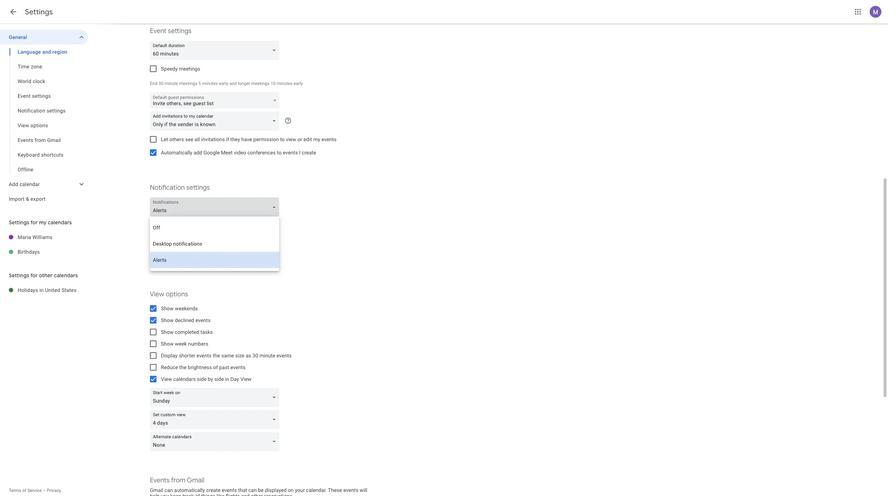 Task type: vqa. For each thing, say whether or not it's contained in the screenshot.
left Event
yes



Task type: locate. For each thing, give the bounding box(es) containing it.
1 horizontal spatial can
[[249, 487, 257, 493]]

notification
[[172, 245, 198, 250]]

1 vertical spatial to
[[277, 150, 282, 156]]

import
[[9, 196, 25, 202]]

early up invite others, see guest list popup button
[[219, 81, 229, 86]]

0 vertical spatial 30
[[159, 81, 164, 86]]

from up keyboard shortcuts
[[35, 137, 46, 143]]

1 horizontal spatial of
[[195, 493, 200, 496]]

create left flights
[[206, 487, 221, 493]]

williams
[[32, 234, 53, 240]]

show left weekends
[[161, 306, 174, 311]]

0 horizontal spatial in
[[39, 287, 44, 293]]

5
[[199, 81, 201, 86]]

events up tasks
[[196, 317, 211, 323]]

reservations.
[[264, 493, 294, 496]]

notification
[[18, 108, 45, 114], [150, 184, 185, 192]]

1 vertical spatial see
[[185, 136, 193, 142]]

show for show declined events
[[161, 317, 174, 323]]

1 horizontal spatial if
[[226, 136, 229, 142]]

0 horizontal spatial minute
[[165, 81, 178, 86]]

1 vertical spatial the
[[179, 364, 187, 370]]

numbers
[[188, 341, 208, 347]]

events
[[322, 136, 337, 142], [283, 150, 298, 156], [196, 317, 211, 323], [197, 353, 212, 359], [277, 353, 292, 359], [231, 364, 246, 370], [222, 487, 237, 493], [344, 487, 359, 493]]

2 can from the left
[[249, 487, 257, 493]]

1 vertical spatial event
[[18, 93, 31, 99]]

gmail for events from gmail
[[47, 137, 61, 143]]

for up maria williams
[[31, 219, 38, 226]]

1 horizontal spatial notification
[[150, 184, 185, 192]]

1 side from the left
[[197, 376, 207, 382]]

1 vertical spatial have
[[202, 256, 213, 262]]

1 vertical spatial for
[[31, 272, 38, 279]]

0 horizontal spatial side
[[197, 376, 207, 382]]

create down edit
[[302, 150, 316, 156]]

events up keyboard
[[18, 137, 33, 143]]

notification settings
[[18, 108, 66, 114], [150, 184, 210, 192]]

show up display
[[161, 341, 174, 347]]

calendars down reduce
[[173, 376, 196, 382]]

and left region
[[42, 49, 51, 55]]

notification settings up events from gmail
[[18, 108, 66, 114]]

alerts option
[[150, 252, 279, 268]]

clock
[[33, 78, 45, 84]]

notification down automatically
[[150, 184, 185, 192]]

1 horizontal spatial notification settings
[[150, 184, 210, 192]]

these
[[328, 487, 342, 493]]

2 vertical spatial settings
[[9, 272, 29, 279]]

group
[[0, 44, 88, 177]]

privacy link
[[47, 488, 61, 493]]

0 vertical spatial in
[[39, 287, 44, 293]]

options up events from gmail
[[30, 122, 48, 128]]

0 horizontal spatial other
[[39, 272, 53, 279]]

off option
[[150, 220, 279, 236]]

1 vertical spatial calendars
[[54, 272, 78, 279]]

0 horizontal spatial can
[[165, 487, 173, 493]]

1 vertical spatial i
[[200, 256, 201, 262]]

size
[[236, 353, 245, 359]]

for for other
[[31, 272, 38, 279]]

0 vertical spatial minute
[[165, 81, 178, 86]]

and inside 'events from gmail gmail can automatically create events that can be displayed on your calendar. these events will help you keep track of things like flights and other reservations.'
[[241, 493, 250, 496]]

2 horizontal spatial gmail
[[187, 476, 205, 485]]

meetings up 5
[[179, 66, 200, 72]]

guest down permissions
[[193, 100, 206, 106]]

view right day
[[241, 376, 252, 382]]

1 vertical spatial notification settings
[[150, 184, 210, 192]]

see inside default guest permissions invite others, see guest list
[[184, 100, 192, 106]]

holidays in united states tree item
[[0, 283, 88, 298]]

events for events from gmail gmail can automatically create events that can be displayed on your calendar. these events will help you keep track of things like flights and other reservations.
[[150, 476, 170, 485]]

0 horizontal spatial view options
[[18, 122, 48, 128]]

settings for other calendars
[[9, 272, 78, 279]]

in left united
[[39, 287, 44, 293]]

4 show from the top
[[161, 341, 174, 347]]

or right "yes"
[[253, 256, 258, 262]]

1 vertical spatial minute
[[260, 353, 276, 359]]

0 vertical spatial have
[[242, 136, 252, 142]]

for up the holidays
[[31, 272, 38, 279]]

minute right as on the bottom
[[260, 353, 276, 359]]

notification down 'world clock'
[[18, 108, 45, 114]]

options
[[30, 122, 48, 128], [166, 290, 188, 299]]

from inside 'events from gmail gmail can automatically create events that can be displayed on your calendar. these events will help you keep track of things like flights and other reservations.'
[[171, 476, 186, 485]]

me
[[176, 256, 183, 262]]

show weekends
[[161, 306, 198, 311]]

show for show week numbers
[[161, 341, 174, 347]]

1 horizontal spatial minutes
[[277, 81, 293, 86]]

2 vertical spatial and
[[241, 493, 250, 496]]

1 horizontal spatial side
[[215, 376, 224, 382]]

1 horizontal spatial the
[[213, 353, 220, 359]]

0 horizontal spatial options
[[30, 122, 48, 128]]

1 vertical spatial view options
[[150, 290, 188, 299]]

1 vertical spatial in
[[225, 376, 229, 382]]

0 vertical spatial from
[[35, 137, 46, 143]]

let others see all invitations if they have permission to view or edit my events
[[161, 136, 337, 142]]

your
[[295, 487, 305, 493]]

0 vertical spatial for
[[31, 219, 38, 226]]

in
[[39, 287, 44, 293], [225, 376, 229, 382]]

reduce
[[161, 364, 178, 370]]

1 show from the top
[[161, 306, 174, 311]]

notification settings down automatically
[[150, 184, 210, 192]]

see
[[184, 100, 192, 106], [185, 136, 193, 142]]

settings for settings
[[25, 7, 53, 17]]

minute down speedy
[[165, 81, 178, 86]]

None field
[[150, 41, 282, 60], [150, 111, 282, 131], [150, 197, 282, 217], [150, 388, 282, 407], [150, 410, 282, 429], [150, 432, 282, 451], [150, 41, 282, 60], [150, 111, 282, 131], [150, 197, 282, 217], [150, 388, 282, 407], [150, 410, 282, 429], [150, 432, 282, 451]]

to right conferences
[[277, 150, 282, 156]]

1 horizontal spatial 30
[[253, 353, 258, 359]]

0 horizontal spatial create
[[206, 487, 221, 493]]

0 horizontal spatial events
[[18, 137, 33, 143]]

view
[[18, 122, 29, 128], [150, 290, 164, 299], [161, 376, 172, 382], [241, 376, 252, 382]]

meetings left 5
[[179, 81, 198, 86]]

view options
[[18, 122, 48, 128], [150, 290, 188, 299]]

event settings
[[150, 27, 192, 35], [18, 93, 51, 99]]

keyboard
[[18, 152, 40, 158]]

events inside 'group'
[[18, 137, 33, 143]]

view down reduce
[[161, 376, 172, 382]]

1 horizontal spatial or
[[298, 136, 302, 142]]

view calendars side by side in day view
[[161, 376, 252, 382]]

1 early from the left
[[219, 81, 229, 86]]

0 vertical spatial other
[[39, 272, 53, 279]]

general tree item
[[0, 30, 88, 44]]

early
[[219, 81, 229, 86], [294, 81, 303, 86]]

0 horizontal spatial the
[[179, 364, 187, 370]]

1 vertical spatial and
[[230, 81, 237, 86]]

gmail left keep
[[150, 487, 163, 493]]

automatically
[[174, 487, 205, 493]]

minute
[[165, 81, 178, 86], [260, 353, 276, 359]]

side right by
[[215, 376, 224, 382]]

time zone
[[18, 64, 42, 70]]

0 vertical spatial or
[[298, 136, 302, 142]]

in left day
[[225, 376, 229, 382]]

play notification sounds
[[161, 245, 216, 250]]

1 vertical spatial or
[[253, 256, 258, 262]]

add
[[9, 181, 18, 187]]

of
[[213, 364, 218, 370], [22, 488, 26, 493], [195, 493, 200, 496]]

1 for from the top
[[31, 219, 38, 226]]

in inside holidays in united states 'link'
[[39, 287, 44, 293]]

1 vertical spatial settings
[[9, 219, 29, 226]]

permission
[[254, 136, 279, 142]]

can left the be
[[249, 487, 257, 493]]

see left all
[[185, 136, 193, 142]]

guest
[[168, 95, 179, 100], [193, 100, 206, 106]]

2 minutes from the left
[[277, 81, 293, 86]]

1 horizontal spatial other
[[251, 493, 263, 496]]

0 horizontal spatial 30
[[159, 81, 164, 86]]

i
[[299, 150, 301, 156], [200, 256, 201, 262]]

0 vertical spatial calendars
[[48, 219, 72, 226]]

0 horizontal spatial guest
[[168, 95, 179, 100]]

0 vertical spatial events
[[18, 137, 33, 143]]

flights
[[226, 493, 240, 496]]

they
[[231, 136, 240, 142]]

play
[[161, 245, 171, 250]]

speedy
[[161, 66, 178, 72]]

0 horizontal spatial if
[[195, 256, 198, 262]]

view options up the show weekends
[[150, 290, 188, 299]]

show for show weekends
[[161, 306, 174, 311]]

events inside 'events from gmail gmail can automatically create events that can be displayed on your calendar. these events will help you keep track of things like flights and other reservations.'
[[150, 476, 170, 485]]

1 vertical spatial gmail
[[187, 476, 205, 485]]

2 show from the top
[[161, 317, 174, 323]]

my up williams on the left
[[39, 219, 47, 226]]

settings for my calendars tree
[[0, 230, 88, 259]]

1 horizontal spatial create
[[302, 150, 316, 156]]

birthdays
[[18, 249, 40, 255]]

of right track
[[195, 493, 200, 496]]

1 horizontal spatial minute
[[260, 353, 276, 359]]

maria williams
[[18, 234, 53, 240]]

0 vertical spatial notification
[[18, 108, 45, 114]]

1 vertical spatial my
[[39, 219, 47, 226]]

desktop notifications option
[[150, 236, 279, 252]]

view options up events from gmail
[[18, 122, 48, 128]]

early right 10
[[294, 81, 303, 86]]

1 vertical spatial 30
[[253, 353, 258, 359]]

settings up the holidays
[[9, 272, 29, 279]]

of inside 'events from gmail gmail can automatically create events that can be displayed on your calendar. these events will help you keep track of things like flights and other reservations.'
[[195, 493, 200, 496]]

0 horizontal spatial notification
[[18, 108, 45, 114]]

holidays in united states link
[[18, 283, 88, 298]]

settings right go back icon
[[25, 7, 53, 17]]

you
[[161, 493, 169, 496]]

side left by
[[197, 376, 207, 382]]

and right flights
[[241, 493, 250, 496]]

1 vertical spatial other
[[251, 493, 263, 496]]

calendars up states
[[54, 272, 78, 279]]

holidays
[[18, 287, 38, 293]]

from up keep
[[171, 476, 186, 485]]

keep
[[170, 493, 181, 496]]

0 horizontal spatial minutes
[[202, 81, 218, 86]]

settings up maria
[[9, 219, 29, 226]]

0 vertical spatial settings
[[25, 7, 53, 17]]

create inside 'events from gmail gmail can automatically create events that can be displayed on your calendar. these events will help you keep track of things like flights and other reservations.'
[[206, 487, 221, 493]]

my right edit
[[314, 136, 321, 142]]

0 horizontal spatial notification settings
[[18, 108, 66, 114]]

0 horizontal spatial gmail
[[47, 137, 61, 143]]

2 for from the top
[[31, 272, 38, 279]]

30 right as on the bottom
[[253, 353, 258, 359]]

meet
[[221, 150, 233, 156]]

calendars up maria williams tree item
[[48, 219, 72, 226]]

event inside 'group'
[[18, 93, 31, 99]]

tree
[[0, 30, 88, 206]]

events from gmail gmail can automatically create events that can be displayed on your calendar. these events will help you keep track of things like flights and other reservations.
[[150, 476, 368, 496]]

0 vertical spatial and
[[42, 49, 51, 55]]

events for events from gmail
[[18, 137, 33, 143]]

permissions
[[180, 95, 204, 100]]

0 vertical spatial event settings
[[150, 27, 192, 35]]

other
[[39, 272, 53, 279], [251, 493, 263, 496]]

events up reduce the brightness of past events
[[197, 353, 212, 359]]

0 horizontal spatial and
[[42, 49, 51, 55]]

same
[[222, 353, 234, 359]]

0 horizontal spatial early
[[219, 81, 229, 86]]

of right the terms
[[22, 488, 26, 493]]

1 horizontal spatial and
[[230, 81, 237, 86]]

view up events from gmail
[[18, 122, 29, 128]]

gmail
[[47, 137, 61, 143], [187, 476, 205, 485], [150, 487, 163, 493]]

the left same
[[213, 353, 220, 359]]

1 horizontal spatial have
[[242, 136, 252, 142]]

tree containing general
[[0, 30, 88, 206]]

calendars
[[48, 219, 72, 226], [54, 272, 78, 279], [173, 376, 196, 382]]

guest up others,
[[168, 95, 179, 100]]

terms of service – privacy
[[9, 488, 61, 493]]

1 vertical spatial if
[[195, 256, 198, 262]]

events left 'that'
[[222, 487, 237, 493]]

minutes right 5
[[202, 81, 218, 86]]

1 vertical spatial create
[[206, 487, 221, 493]]

30 right end
[[159, 81, 164, 86]]

have right the they
[[242, 136, 252, 142]]

0 horizontal spatial of
[[22, 488, 26, 493]]

the down shorter
[[179, 364, 187, 370]]

options up the show weekends
[[166, 290, 188, 299]]

if left the they
[[226, 136, 229, 142]]

1 vertical spatial events
[[150, 476, 170, 485]]

gmail up automatically
[[187, 476, 205, 485]]

0 horizontal spatial event
[[18, 93, 31, 99]]

shortcuts
[[41, 152, 64, 158]]

other right 'that'
[[251, 493, 263, 496]]

events down view
[[283, 150, 298, 156]]

brightness
[[188, 364, 212, 370]]

see down permissions
[[184, 100, 192, 106]]

invitations
[[201, 136, 225, 142]]

minutes right 10
[[277, 81, 293, 86]]

events right edit
[[322, 136, 337, 142]]

show declined events
[[161, 317, 211, 323]]

0 vertical spatial create
[[302, 150, 316, 156]]

0 horizontal spatial from
[[35, 137, 46, 143]]

if right only
[[195, 256, 198, 262]]

can right help
[[165, 487, 173, 493]]

1 horizontal spatial view options
[[150, 290, 188, 299]]

0 horizontal spatial event settings
[[18, 93, 51, 99]]

settings for my calendars
[[9, 219, 72, 226]]

show down the show weekends
[[161, 317, 174, 323]]

for
[[31, 219, 38, 226], [31, 272, 38, 279]]

to
[[280, 136, 285, 142], [277, 150, 282, 156]]

3 show from the top
[[161, 329, 174, 335]]

states
[[62, 287, 77, 293]]

1 horizontal spatial options
[[166, 290, 188, 299]]

settings
[[25, 7, 53, 17], [9, 219, 29, 226], [9, 272, 29, 279]]

1 vertical spatial from
[[171, 476, 186, 485]]

or left edit
[[298, 136, 302, 142]]

maria williams tree item
[[0, 230, 88, 245]]

1 horizontal spatial i
[[299, 150, 301, 156]]

30
[[159, 81, 164, 86], [253, 353, 258, 359]]

automatically
[[161, 150, 192, 156]]

other up holidays in united states at left bottom
[[39, 272, 53, 279]]

1 horizontal spatial early
[[294, 81, 303, 86]]

events up help
[[150, 476, 170, 485]]

responded
[[214, 256, 239, 262]]

gmail up shortcuts
[[47, 137, 61, 143]]

1 horizontal spatial guest
[[193, 100, 206, 106]]

–
[[43, 488, 46, 493]]

go back image
[[9, 7, 18, 16]]

to left view
[[280, 136, 285, 142]]

show left completed
[[161, 329, 174, 335]]

and left longer
[[230, 81, 237, 86]]

from for events from gmail
[[35, 137, 46, 143]]

as
[[246, 353, 251, 359]]

have down sounds
[[202, 256, 213, 262]]

of left past
[[213, 364, 218, 370]]

default
[[153, 95, 167, 100]]

0 vertical spatial see
[[184, 100, 192, 106]]



Task type: describe. For each thing, give the bounding box(es) containing it.
speedy meetings
[[161, 66, 200, 72]]

conferences
[[248, 150, 276, 156]]

world clock
[[18, 78, 45, 84]]

2 horizontal spatial of
[[213, 364, 218, 370]]

offline
[[18, 167, 33, 172]]

add calendar
[[9, 181, 40, 187]]

google
[[204, 150, 220, 156]]

0 vertical spatial to
[[280, 136, 285, 142]]

events right as on the bottom
[[277, 353, 292, 359]]

keyboard shortcuts
[[18, 152, 64, 158]]

end 30 minute meetings 5 minutes early and longer meetings 10 minutes early
[[150, 81, 303, 86]]

0 vertical spatial notification settings
[[18, 108, 66, 114]]

1 can from the left
[[165, 487, 173, 493]]

longer
[[238, 81, 250, 86]]

settings for settings for other calendars
[[9, 272, 29, 279]]

2 vertical spatial gmail
[[150, 487, 163, 493]]

group containing language and region
[[0, 44, 88, 177]]

invite others, see guest list button
[[150, 93, 279, 110]]

events down size
[[231, 364, 246, 370]]

end
[[150, 81, 157, 86]]

0 horizontal spatial have
[[202, 256, 213, 262]]

"yes"
[[240, 256, 252, 262]]

world
[[18, 78, 31, 84]]

default guest permissions invite others, see guest list
[[153, 95, 214, 106]]

0 vertical spatial the
[[213, 353, 220, 359]]

for for my
[[31, 219, 38, 226]]

gmail for events from gmail gmail can automatically create events that can be displayed on your calendar. these events will help you keep track of things like flights and other reservations.
[[187, 476, 205, 485]]

displayed
[[265, 487, 287, 493]]

"maybe"
[[259, 256, 277, 262]]

help
[[150, 493, 160, 496]]

show completed tasks
[[161, 329, 213, 335]]

birthdays tree item
[[0, 245, 88, 259]]

terms
[[9, 488, 21, 493]]

settings for settings for my calendars
[[9, 219, 29, 226]]

0 vertical spatial if
[[226, 136, 229, 142]]

general
[[9, 34, 27, 40]]

tasks
[[201, 329, 213, 335]]

from for events from gmail gmail can automatically create events that can be displayed on your calendar. these events will help you keep track of things like flights and other reservations.
[[171, 476, 186, 485]]

notify me only if i have responded "yes" or "maybe"
[[161, 256, 277, 262]]

add
[[194, 150, 202, 156]]

reduce the brightness of past events
[[161, 364, 246, 370]]

show week numbers
[[161, 341, 208, 347]]

notification inside 'group'
[[18, 108, 45, 114]]

10
[[271, 81, 276, 86]]

view up the show weekends
[[150, 290, 164, 299]]

shorter
[[179, 353, 195, 359]]

things
[[201, 493, 216, 496]]

will
[[360, 487, 368, 493]]

only
[[185, 256, 194, 262]]

by
[[208, 376, 213, 382]]

service
[[27, 488, 42, 493]]

0 horizontal spatial or
[[253, 256, 258, 262]]

others,
[[167, 100, 182, 106]]

0 vertical spatial event
[[150, 27, 167, 35]]

display shorter events the same size as 30 minute events
[[161, 353, 292, 359]]

0 horizontal spatial i
[[200, 256, 201, 262]]

0 vertical spatial view options
[[18, 122, 48, 128]]

maria
[[18, 234, 31, 240]]

let
[[161, 136, 168, 142]]

1 vertical spatial notification
[[150, 184, 185, 192]]

0 vertical spatial options
[[30, 122, 48, 128]]

1 horizontal spatial in
[[225, 376, 229, 382]]

past
[[219, 364, 229, 370]]

notify
[[161, 256, 175, 262]]

be
[[258, 487, 264, 493]]

calendar.
[[306, 487, 327, 493]]

0 vertical spatial i
[[299, 150, 301, 156]]

declined
[[175, 317, 194, 323]]

zone
[[31, 64, 42, 70]]

region
[[52, 49, 67, 55]]

0 horizontal spatial my
[[39, 219, 47, 226]]

other inside 'events from gmail gmail can automatically create events that can be displayed on your calendar. these events will help you keep track of things like flights and other reservations.'
[[251, 493, 263, 496]]

week
[[175, 341, 187, 347]]

show for show completed tasks
[[161, 329, 174, 335]]

1 minutes from the left
[[202, 81, 218, 86]]

privacy
[[47, 488, 61, 493]]

time
[[18, 64, 30, 70]]

display
[[161, 353, 178, 359]]

import & export
[[9, 196, 46, 202]]

that
[[238, 487, 247, 493]]

1 vertical spatial event settings
[[18, 93, 51, 99]]

2 early from the left
[[294, 81, 303, 86]]

export
[[31, 196, 46, 202]]

like
[[217, 493, 225, 496]]

events left the will
[[344, 487, 359, 493]]

0 vertical spatial guest
[[168, 95, 179, 100]]

birthdays link
[[18, 245, 88, 259]]

edit
[[304, 136, 312, 142]]

events from gmail
[[18, 137, 61, 143]]

meetings left 10
[[251, 81, 270, 86]]

notifications list box
[[150, 217, 279, 271]]

calendars for settings for other calendars
[[54, 272, 78, 279]]

settings heading
[[25, 7, 53, 17]]

terms of service link
[[9, 488, 42, 493]]

others
[[170, 136, 184, 142]]

holidays in united states
[[18, 287, 77, 293]]

1 vertical spatial options
[[166, 290, 188, 299]]

&
[[26, 196, 29, 202]]

calendar
[[20, 181, 40, 187]]

weekends
[[175, 306, 198, 311]]

list
[[207, 100, 214, 106]]

track
[[183, 493, 194, 496]]

day
[[231, 376, 239, 382]]

view
[[286, 136, 297, 142]]

completed
[[175, 329, 199, 335]]

on
[[288, 487, 294, 493]]

1 horizontal spatial my
[[314, 136, 321, 142]]

calendars for settings for my calendars
[[48, 219, 72, 226]]

2 side from the left
[[215, 376, 224, 382]]

united
[[45, 287, 60, 293]]

language
[[18, 49, 41, 55]]

1 vertical spatial guest
[[193, 100, 206, 106]]

2 vertical spatial calendars
[[173, 376, 196, 382]]



